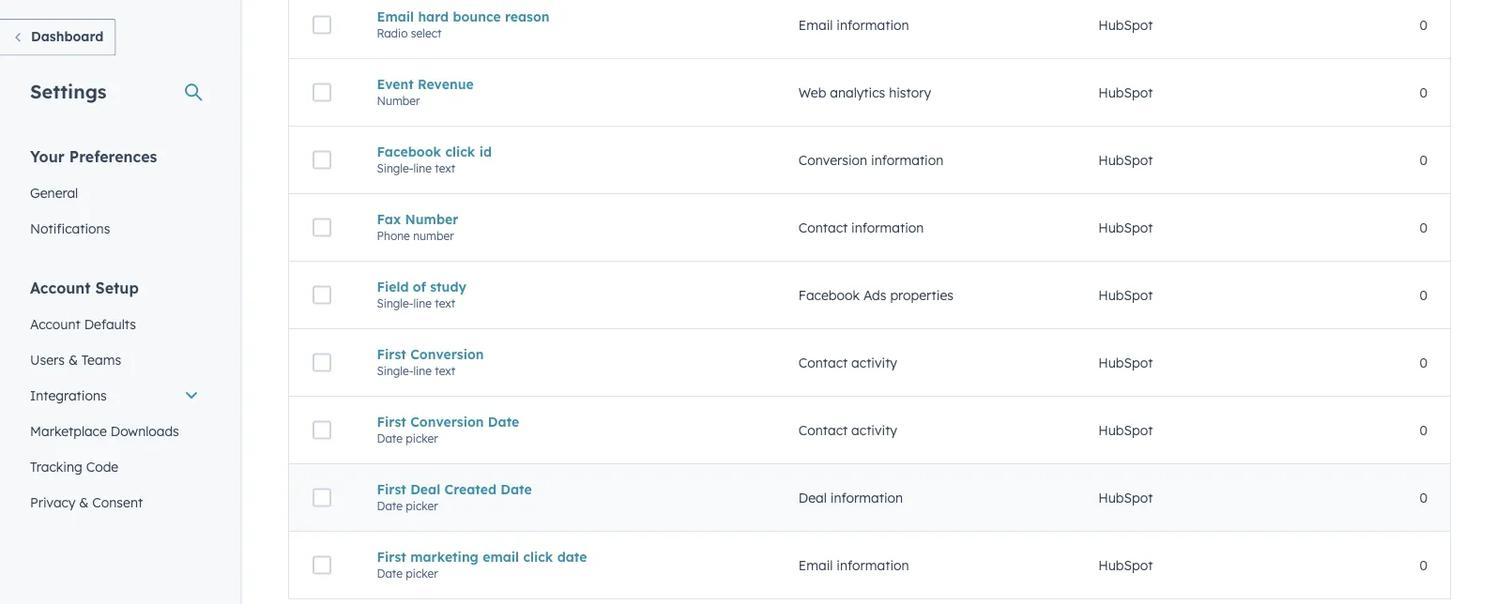 Task type: vqa. For each thing, say whether or not it's contained in the screenshot.


Task type: locate. For each thing, give the bounding box(es) containing it.
3 0 from the top
[[1420, 152, 1428, 168]]

1 vertical spatial single-
[[377, 297, 414, 311]]

0 vertical spatial text
[[435, 161, 456, 175]]

conversion for first conversion
[[411, 346, 484, 363]]

line inside field of study single-line text
[[414, 297, 432, 311]]

click left date
[[523, 549, 553, 566]]

line inside first conversion single-line text
[[414, 364, 432, 378]]

information for email hard bounce reason
[[837, 17, 910, 33]]

single- for facebook
[[377, 161, 414, 175]]

9 0 from the top
[[1420, 558, 1428, 574]]

information right clone
[[831, 490, 904, 506]]

1 vertical spatial line
[[414, 297, 432, 311]]

single-
[[377, 161, 414, 175], [377, 297, 414, 311], [377, 364, 414, 378]]

3 contact from the top
[[799, 422, 848, 439]]

picker up first deal created date date picker
[[406, 432, 438, 446]]

event revenue button
[[377, 76, 754, 92]]

hubspot for first conversion date
[[1099, 422, 1154, 439]]

users & teams
[[30, 352, 121, 368]]

2 activity from the top
[[852, 422, 898, 439]]

your preferences element
[[19, 146, 210, 247]]

2 0 from the top
[[1420, 84, 1428, 101]]

revenue
[[418, 76, 474, 92]]

2 vertical spatial single-
[[377, 364, 414, 378]]

email information for email hard bounce reason
[[799, 17, 910, 33]]

email information up analytics
[[799, 17, 910, 33]]

settings
[[30, 79, 107, 103]]

contact activity for first conversion
[[799, 355, 898, 371]]

0 vertical spatial contact
[[799, 220, 848, 236]]

account
[[30, 278, 91, 297], [30, 316, 81, 332]]

1 vertical spatial activity
[[852, 422, 898, 439]]

first conversion single-line text
[[377, 346, 484, 378]]

marketplace downloads
[[30, 423, 179, 440]]

3 first from the top
[[377, 482, 407, 498]]

account defaults
[[30, 316, 136, 332]]

1 vertical spatial text
[[435, 297, 456, 311]]

event revenue number
[[377, 76, 474, 108]]

2 vertical spatial conversion
[[411, 414, 484, 430]]

number inside fax number phone number
[[405, 211, 459, 228]]

2 line from the top
[[414, 297, 432, 311]]

6 0 from the top
[[1420, 355, 1428, 371]]

hubspot for email hard bounce reason
[[1099, 17, 1154, 33]]

3 text from the top
[[435, 364, 456, 378]]

deal
[[411, 482, 441, 498], [799, 490, 827, 506]]

first
[[377, 346, 407, 363], [377, 414, 407, 430], [377, 482, 407, 498], [377, 549, 407, 566]]

click
[[446, 143, 476, 160], [523, 549, 553, 566]]

first inside first conversion single-line text
[[377, 346, 407, 363]]

tracking
[[30, 459, 82, 475]]

text down study
[[435, 297, 456, 311]]

contact activity down ads
[[799, 355, 898, 371]]

first conversion date date picker
[[377, 414, 520, 446]]

3 hubspot from the top
[[1099, 152, 1154, 168]]

&
[[68, 352, 78, 368], [79, 494, 89, 511]]

number up number
[[405, 211, 459, 228]]

4 first from the top
[[377, 549, 407, 566]]

conversion information
[[799, 152, 944, 168]]

0 horizontal spatial click
[[446, 143, 476, 160]]

contact
[[799, 220, 848, 236], [799, 355, 848, 371], [799, 422, 848, 439]]

single- inside field of study single-line text
[[377, 297, 414, 311]]

first left marketing
[[377, 549, 407, 566]]

picker up marketing
[[406, 499, 438, 513]]

click inside the facebook click id single-line text
[[446, 143, 476, 160]]

hubspot for field of study
[[1099, 287, 1154, 304]]

first inside first marketing email click date date picker
[[377, 549, 407, 566]]

1 vertical spatial &
[[79, 494, 89, 511]]

0 vertical spatial activity
[[852, 355, 898, 371]]

privacy
[[30, 494, 76, 511]]

analytics
[[830, 84, 886, 101]]

0
[[1420, 17, 1428, 33], [1420, 84, 1428, 101], [1420, 152, 1428, 168], [1420, 220, 1428, 236], [1420, 287, 1428, 304], [1420, 355, 1428, 371], [1420, 422, 1428, 439], [1420, 490, 1428, 506], [1420, 558, 1428, 574]]

fax number phone number
[[377, 211, 459, 243]]

teams
[[82, 352, 121, 368]]

facebook
[[377, 143, 441, 160], [799, 287, 860, 304]]

first for first conversion date
[[377, 414, 407, 430]]

conversion inside first conversion single-line text
[[411, 346, 484, 363]]

hubspot
[[1099, 17, 1154, 33], [1099, 84, 1154, 101], [1099, 152, 1154, 168], [1099, 220, 1154, 236], [1099, 287, 1154, 304], [1099, 355, 1154, 371], [1099, 422, 1154, 439], [1099, 490, 1154, 506], [1099, 558, 1154, 574]]

general link
[[19, 175, 210, 211]]

1 activity from the top
[[852, 355, 898, 371]]

picker down marketing
[[406, 567, 438, 581]]

of
[[413, 279, 426, 295]]

2 text from the top
[[435, 297, 456, 311]]

6 hubspot from the top
[[1099, 355, 1154, 371]]

activity
[[852, 355, 898, 371], [852, 422, 898, 439]]

2 hubspot from the top
[[1099, 84, 1154, 101]]

2 vertical spatial contact
[[799, 422, 848, 439]]

1 horizontal spatial deal
[[799, 490, 827, 506]]

field of study button
[[377, 279, 754, 295]]

line up "first conversion date date picker"
[[414, 364, 432, 378]]

8 0 from the top
[[1420, 490, 1428, 506]]

date
[[488, 414, 520, 430], [377, 432, 403, 446], [501, 482, 532, 498], [377, 499, 403, 513], [377, 567, 403, 581]]

1 vertical spatial number
[[405, 211, 459, 228]]

contact activity
[[799, 355, 898, 371], [799, 422, 898, 439]]

information for first marketing email click date
[[837, 558, 910, 574]]

email information
[[799, 17, 910, 33], [799, 558, 910, 574]]

email hard bounce reason radio select
[[377, 8, 550, 40]]

1 vertical spatial email information
[[799, 558, 910, 574]]

0 vertical spatial line
[[414, 161, 432, 175]]

1 single- from the top
[[377, 161, 414, 175]]

first inside "first conversion date date picker"
[[377, 414, 407, 430]]

conversion inside "first conversion date date picker"
[[411, 414, 484, 430]]

1 contact from the top
[[799, 220, 848, 236]]

0 vertical spatial facebook
[[377, 143, 441, 160]]

0 for facebook click id
[[1420, 152, 1428, 168]]

0 vertical spatial email information
[[799, 17, 910, 33]]

3 line from the top
[[414, 364, 432, 378]]

first deal created date button
[[377, 482, 754, 498]]

information down more 'popup button'
[[837, 558, 910, 574]]

7 hubspot from the top
[[1099, 422, 1154, 439]]

& right users
[[68, 352, 78, 368]]

7 0 from the top
[[1420, 422, 1428, 439]]

notifications
[[30, 220, 110, 237]]

hubspot for event revenue
[[1099, 84, 1154, 101]]

2 account from the top
[[30, 316, 81, 332]]

line down of
[[414, 297, 432, 311]]

1 first from the top
[[377, 346, 407, 363]]

preferences
[[69, 147, 157, 166]]

first down first conversion single-line text
[[377, 414, 407, 430]]

account setup
[[30, 278, 139, 297]]

tracking code
[[30, 459, 119, 475]]

contact information
[[799, 220, 924, 236]]

4 hubspot from the top
[[1099, 220, 1154, 236]]

3 picker from the top
[[406, 567, 438, 581]]

0 horizontal spatial &
[[68, 352, 78, 368]]

email down "clone" button
[[799, 558, 833, 574]]

email information for first marketing email click date
[[799, 558, 910, 574]]

1 hubspot from the top
[[1099, 17, 1154, 33]]

1 picker from the top
[[406, 432, 438, 446]]

1 vertical spatial contact activity
[[799, 422, 898, 439]]

facebook inside the facebook click id single-line text
[[377, 143, 441, 160]]

email
[[377, 8, 414, 25], [799, 17, 833, 33], [799, 558, 833, 574]]

2 contact activity from the top
[[799, 422, 898, 439]]

information up web analytics history on the top
[[837, 17, 910, 33]]

account up 'account defaults'
[[30, 278, 91, 297]]

2 vertical spatial line
[[414, 364, 432, 378]]

text inside the facebook click id single-line text
[[435, 161, 456, 175]]

email information down more
[[799, 558, 910, 574]]

number
[[377, 94, 420, 108], [405, 211, 459, 228]]

1 account from the top
[[30, 278, 91, 297]]

clone button
[[770, 498, 831, 528]]

field
[[377, 279, 409, 295]]

line
[[414, 161, 432, 175], [414, 297, 432, 311], [414, 364, 432, 378]]

web analytics history
[[799, 84, 932, 101]]

0 vertical spatial single-
[[377, 161, 414, 175]]

2 vertical spatial text
[[435, 364, 456, 378]]

email for radio
[[799, 17, 833, 33]]

2 vertical spatial picker
[[406, 567, 438, 581]]

date
[[558, 549, 587, 566]]

conversion down first conversion single-line text
[[411, 414, 484, 430]]

0 vertical spatial click
[[446, 143, 476, 160]]

first left created
[[377, 482, 407, 498]]

deal left created
[[411, 482, 441, 498]]

0 for event revenue
[[1420, 84, 1428, 101]]

text
[[435, 161, 456, 175], [435, 297, 456, 311], [435, 364, 456, 378]]

picker inside "first conversion date date picker"
[[406, 432, 438, 446]]

first conversion date button
[[377, 414, 754, 430]]

single- up "first conversion date date picker"
[[377, 364, 414, 378]]

single- down field
[[377, 297, 414, 311]]

line for click
[[414, 161, 432, 175]]

ads
[[864, 287, 887, 304]]

2 contact from the top
[[799, 355, 848, 371]]

more
[[855, 506, 882, 520]]

1 0 from the top
[[1420, 17, 1428, 33]]

0 horizontal spatial deal
[[411, 482, 441, 498]]

line inside the facebook click id single-line text
[[414, 161, 432, 175]]

conversion for first conversion date
[[411, 414, 484, 430]]

conversion down field of study single-line text
[[411, 346, 484, 363]]

activity down ads
[[852, 355, 898, 371]]

0 vertical spatial picker
[[406, 432, 438, 446]]

dashboard
[[31, 28, 104, 45]]

1 vertical spatial contact
[[799, 355, 848, 371]]

information up facebook ads properties
[[852, 220, 924, 236]]

text up "first conversion date date picker"
[[435, 364, 456, 378]]

0 vertical spatial number
[[377, 94, 420, 108]]

first down field of study single-line text
[[377, 346, 407, 363]]

tracking code link
[[19, 449, 210, 485]]

1 horizontal spatial click
[[523, 549, 553, 566]]

click inside first marketing email click date date picker
[[523, 549, 553, 566]]

number down "event"
[[377, 94, 420, 108]]

privacy & consent link
[[19, 485, 210, 521]]

single- inside the facebook click id single-line text
[[377, 161, 414, 175]]

1 text from the top
[[435, 161, 456, 175]]

contact activity up deal information
[[799, 422, 898, 439]]

picker
[[406, 432, 438, 446], [406, 499, 438, 513], [406, 567, 438, 581]]

field of study single-line text
[[377, 279, 467, 311]]

2 single- from the top
[[377, 297, 414, 311]]

0 vertical spatial conversion
[[799, 152, 868, 168]]

text for of
[[435, 297, 456, 311]]

1 vertical spatial conversion
[[411, 346, 484, 363]]

account setup element
[[19, 278, 210, 556]]

facebook down event revenue number
[[377, 143, 441, 160]]

marketplace
[[30, 423, 107, 440]]

contact for first conversion date
[[799, 422, 848, 439]]

text inside field of study single-line text
[[435, 297, 456, 311]]

contact down facebook ads properties
[[799, 355, 848, 371]]

first for first deal created date
[[377, 482, 407, 498]]

0 vertical spatial &
[[68, 352, 78, 368]]

2 email information from the top
[[799, 558, 910, 574]]

line up fax number phone number
[[414, 161, 432, 175]]

5 0 from the top
[[1420, 287, 1428, 304]]

information down history
[[872, 152, 944, 168]]

event
[[377, 76, 414, 92]]

email up radio
[[377, 8, 414, 25]]

0 vertical spatial account
[[30, 278, 91, 297]]

2 first from the top
[[377, 414, 407, 430]]

1 line from the top
[[414, 161, 432, 175]]

0 horizontal spatial facebook
[[377, 143, 441, 160]]

1 vertical spatial facebook
[[799, 287, 860, 304]]

click left id
[[446, 143, 476, 160]]

1 email information from the top
[[799, 17, 910, 33]]

facebook left ads
[[799, 287, 860, 304]]

1 horizontal spatial facebook
[[799, 287, 860, 304]]

contact up deal information
[[799, 422, 848, 439]]

0 vertical spatial contact activity
[[799, 355, 898, 371]]

2 picker from the top
[[406, 499, 438, 513]]

deal left more
[[799, 490, 827, 506]]

email up web on the right top of the page
[[799, 17, 833, 33]]

contact down the conversion information
[[799, 220, 848, 236]]

defaults
[[84, 316, 136, 332]]

hard
[[418, 8, 449, 25]]

1 horizontal spatial &
[[79, 494, 89, 511]]

conversion
[[799, 152, 868, 168], [411, 346, 484, 363], [411, 414, 484, 430]]

first inside first deal created date date picker
[[377, 482, 407, 498]]

account defaults link
[[19, 307, 210, 342]]

users
[[30, 352, 65, 368]]

1 vertical spatial picker
[[406, 499, 438, 513]]

4 0 from the top
[[1420, 220, 1428, 236]]

9 hubspot from the top
[[1099, 558, 1154, 574]]

activity up deal information
[[852, 422, 898, 439]]

& right privacy
[[79, 494, 89, 511]]

account for account setup
[[30, 278, 91, 297]]

picker inside first deal created date date picker
[[406, 499, 438, 513]]

1 vertical spatial account
[[30, 316, 81, 332]]

email hard bounce reason button
[[377, 8, 754, 25]]

conversion down web on the right top of the page
[[799, 152, 868, 168]]

5 hubspot from the top
[[1099, 287, 1154, 304]]

account up users
[[30, 316, 81, 332]]

hubspot for fax number
[[1099, 220, 1154, 236]]

hubspot for first marketing email click date
[[1099, 558, 1154, 574]]

information
[[837, 17, 910, 33], [872, 152, 944, 168], [852, 220, 924, 236], [831, 490, 904, 506], [837, 558, 910, 574]]

text up fax number phone number
[[435, 161, 456, 175]]

facebook for facebook click id single-line text
[[377, 143, 441, 160]]

& for privacy
[[79, 494, 89, 511]]

1 vertical spatial click
[[523, 549, 553, 566]]

1 contact activity from the top
[[799, 355, 898, 371]]

your
[[30, 147, 65, 166]]

3 single- from the top
[[377, 364, 414, 378]]

single- inside first conversion single-line text
[[377, 364, 414, 378]]

single- up fax
[[377, 161, 414, 175]]



Task type: describe. For each thing, give the bounding box(es) containing it.
first conversion button
[[377, 346, 754, 363]]

dashboard link
[[0, 19, 116, 56]]

reason
[[505, 8, 550, 25]]

first marketing email click date button
[[377, 549, 754, 566]]

information for fax number
[[852, 220, 924, 236]]

number
[[413, 229, 454, 243]]

code
[[86, 459, 119, 475]]

number inside event revenue number
[[377, 94, 420, 108]]

general
[[30, 185, 78, 201]]

0 for fax number
[[1420, 220, 1428, 236]]

contact activity for first conversion date
[[799, 422, 898, 439]]

facebook click id single-line text
[[377, 143, 492, 175]]

activity for first conversion date
[[852, 422, 898, 439]]

select
[[411, 26, 442, 40]]

date inside first marketing email click date date picker
[[377, 567, 403, 581]]

your preferences
[[30, 147, 157, 166]]

study
[[430, 279, 467, 295]]

radio
[[377, 26, 408, 40]]

first marketing email click date date picker
[[377, 549, 587, 581]]

hubspot for first conversion
[[1099, 355, 1154, 371]]

facebook for facebook ads properties
[[799, 287, 860, 304]]

clone
[[786, 506, 815, 520]]

bounce
[[453, 8, 501, 25]]

line for of
[[414, 297, 432, 311]]

history
[[889, 84, 932, 101]]

marketing
[[411, 549, 479, 566]]

web
[[799, 84, 827, 101]]

email for date
[[799, 558, 833, 574]]

deal information
[[799, 490, 904, 506]]

0 for first conversion
[[1420, 355, 1428, 371]]

users & teams link
[[19, 342, 210, 378]]

fax number button
[[377, 211, 754, 228]]

0 for email hard bounce reason
[[1420, 17, 1428, 33]]

picker inside first marketing email click date date picker
[[406, 567, 438, 581]]

notifications link
[[19, 211, 210, 247]]

privacy & consent
[[30, 494, 143, 511]]

setup
[[95, 278, 139, 297]]

downloads
[[111, 423, 179, 440]]

facebook click id button
[[377, 143, 754, 160]]

fax
[[377, 211, 401, 228]]

contact for first conversion
[[799, 355, 848, 371]]

& for users
[[68, 352, 78, 368]]

text for click
[[435, 161, 456, 175]]

deal inside first deal created date date picker
[[411, 482, 441, 498]]

single- for field
[[377, 297, 414, 311]]

marketplace downloads link
[[19, 414, 210, 449]]

account for account defaults
[[30, 316, 81, 332]]

created
[[445, 482, 497, 498]]

email inside email hard bounce reason radio select
[[377, 8, 414, 25]]

8 hubspot from the top
[[1099, 490, 1154, 506]]

0 for first conversion date
[[1420, 422, 1428, 439]]

consent
[[92, 494, 143, 511]]

facebook ads properties
[[799, 287, 954, 304]]

text inside first conversion single-line text
[[435, 364, 456, 378]]

contact for fax number
[[799, 220, 848, 236]]

integrations button
[[19, 378, 210, 414]]

0 for first marketing email click date
[[1420, 558, 1428, 574]]

email
[[483, 549, 519, 566]]

first for first marketing email click date
[[377, 549, 407, 566]]

hubspot for facebook click id
[[1099, 152, 1154, 168]]

id
[[480, 143, 492, 160]]

first deal created date date picker
[[377, 482, 532, 513]]

first for first conversion
[[377, 346, 407, 363]]

integrations
[[30, 387, 107, 404]]

phone
[[377, 229, 410, 243]]

more button
[[839, 498, 909, 528]]

properties
[[891, 287, 954, 304]]

activity for first conversion
[[852, 355, 898, 371]]

information for facebook click id
[[872, 152, 944, 168]]

0 for field of study
[[1420, 287, 1428, 304]]



